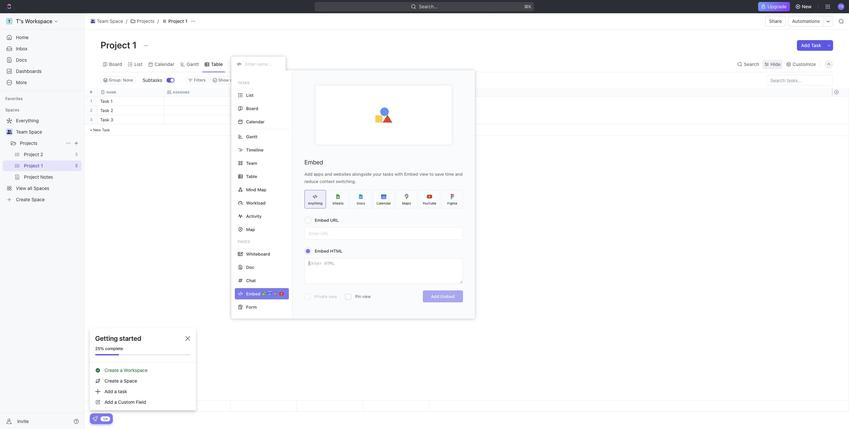 Task type: vqa. For each thing, say whether or not it's contained in the screenshot.
Guide to the bottom
no



Task type: locate. For each thing, give the bounding box(es) containing it.
task down ‎task 2
[[100, 117, 109, 123]]

2 horizontal spatial calendar
[[377, 201, 391, 205]]

calendar left maps on the top left
[[377, 201, 391, 205]]

and right the time
[[456, 172, 463, 177]]

task for new task
[[102, 128, 110, 132]]

table
[[211, 61, 223, 67], [246, 174, 257, 179]]

do up timeline
[[241, 118, 246, 122]]

1 horizontal spatial new
[[803, 4, 812, 9]]

press space to select this row. row
[[85, 97, 98, 106], [98, 97, 430, 107], [85, 106, 98, 115], [98, 106, 430, 116], [85, 115, 98, 125], [98, 115, 430, 126], [98, 401, 430, 412]]

1 2 3
[[90, 99, 92, 122]]

close image
[[186, 337, 190, 341]]

1 horizontal spatial calendar
[[246, 119, 265, 124]]

hide button
[[763, 60, 783, 69]]

add task
[[802, 42, 822, 48]]

1 horizontal spatial board
[[246, 106, 259, 111]]

new for new task
[[93, 128, 101, 132]]

embed
[[305, 159, 324, 166], [405, 172, 419, 177], [315, 218, 329, 223], [315, 249, 329, 254], [441, 294, 455, 299]]

space inside tree
[[29, 129, 42, 135]]

tree inside sidebar navigation
[[3, 116, 82, 205]]

new inside grid
[[93, 128, 101, 132]]

view right pin
[[363, 294, 371, 299]]

1 vertical spatial list
[[246, 92, 254, 98]]

team space
[[97, 18, 123, 24], [16, 129, 42, 135]]

pages
[[238, 240, 250, 244]]

table link
[[210, 60, 223, 69]]

1 vertical spatial to do
[[235, 118, 246, 122]]

time
[[446, 172, 454, 177]]

0 horizontal spatial and
[[325, 172, 332, 177]]

create up add a task
[[105, 378, 119, 384]]

search...
[[420, 4, 438, 9]]

task for add task
[[812, 42, 822, 48]]

1 vertical spatial ‎task
[[100, 108, 109, 113]]

1 to do from the top
[[235, 109, 246, 113]]

1 / from the left
[[126, 18, 127, 24]]

2 vertical spatial task
[[102, 128, 110, 132]]

view right private
[[329, 294, 337, 299]]

Search tasks... text field
[[767, 75, 834, 85]]

a left task
[[114, 389, 117, 395]]

docs right sheets
[[357, 201, 365, 205]]

2 set priority element from the top
[[363, 116, 373, 126]]

‎task down ‎task 1
[[100, 108, 109, 113]]

0 vertical spatial docs
[[16, 57, 27, 63]]

0 vertical spatial team space link
[[89, 17, 125, 25]]

onboarding checklist button image
[[93, 417, 98, 422]]

1 vertical spatial create
[[105, 378, 119, 384]]

row group
[[85, 97, 98, 136], [98, 97, 430, 136], [833, 97, 850, 136], [833, 401, 850, 412]]

create for create a space
[[105, 378, 119, 384]]

table inside 'link'
[[211, 61, 223, 67]]

2 up task 3
[[111, 108, 113, 113]]

2 vertical spatial team
[[246, 161, 257, 166]]

1 vertical spatial do
[[241, 118, 246, 122]]

1 horizontal spatial projects
[[137, 18, 155, 24]]

1 horizontal spatial gantt
[[246, 134, 258, 139]]

task down task 3
[[102, 128, 110, 132]]

space
[[110, 18, 123, 24], [29, 129, 42, 135], [124, 378, 137, 384]]

docs down "inbox"
[[16, 57, 27, 63]]

add a task
[[105, 389, 127, 395]]

1 vertical spatial projects link
[[20, 138, 63, 149]]

‎task up ‎task 2
[[100, 99, 109, 104]]

add for add apps and websites alongside your tasks with embed view to save time and reduce context switching.
[[305, 172, 313, 177]]

tree
[[3, 116, 82, 205]]

0 horizontal spatial calendar
[[155, 61, 175, 67]]

add
[[802, 42, 811, 48], [305, 172, 313, 177], [432, 294, 440, 299], [105, 389, 113, 395], [105, 400, 113, 405]]

0 vertical spatial to do
[[235, 109, 246, 113]]

gantt up timeline
[[246, 134, 258, 139]]

press space to select this row. row containing 3
[[85, 115, 98, 125]]

tree containing team space
[[3, 116, 82, 205]]

row
[[98, 88, 430, 97]]

0 vertical spatial team
[[97, 18, 109, 24]]

0 horizontal spatial projects
[[20, 140, 37, 146]]

1 vertical spatial new
[[93, 128, 101, 132]]

and up context
[[325, 172, 332, 177]]

task up customize
[[812, 42, 822, 48]]

press space to select this row. row containing ‎task 1
[[98, 97, 430, 107]]

1 and from the left
[[325, 172, 332, 177]]

table up "mind"
[[246, 174, 257, 179]]

0 horizontal spatial team space link
[[16, 127, 80, 137]]

1 vertical spatial projects
[[20, 140, 37, 146]]

1 horizontal spatial 2
[[111, 108, 113, 113]]

row group containing ‎task 1
[[98, 97, 430, 136]]

0 horizontal spatial view
[[329, 294, 337, 299]]

2 for ‎task
[[111, 108, 113, 113]]

embed inside button
[[441, 294, 455, 299]]

a for workspace
[[120, 368, 123, 374]]

1 horizontal spatial table
[[246, 174, 257, 179]]

create up create a space
[[105, 368, 119, 374]]

1 ‎task from the top
[[100, 99, 109, 104]]

projects inside tree
[[20, 140, 37, 146]]

2 for 1
[[90, 108, 92, 113]]

list down 'tasks'
[[246, 92, 254, 98]]

field
[[136, 400, 146, 405]]

0 vertical spatial to
[[235, 109, 240, 113]]

2 horizontal spatial view
[[420, 172, 429, 177]]

1 set priority element from the top
[[363, 106, 373, 116]]

add a custom field
[[105, 400, 146, 405]]

closed
[[230, 78, 243, 83]]

1 do from the top
[[241, 109, 246, 113]]

do down 'tasks'
[[241, 109, 246, 113]]

to do cell for ‎task 2
[[231, 106, 297, 115]]

0 vertical spatial gantt
[[187, 61, 199, 67]]

map down activity
[[246, 227, 255, 232]]

add for add task
[[802, 42, 811, 48]]

1 vertical spatial project
[[101, 40, 130, 50]]

task inside button
[[812, 42, 822, 48]]

0 horizontal spatial user group image
[[7, 130, 12, 134]]

board link
[[108, 60, 122, 69]]

project 1
[[169, 18, 188, 24], [101, 40, 139, 50]]

with
[[395, 172, 403, 177]]

0 vertical spatial do
[[241, 109, 246, 113]]

new down task 3
[[93, 128, 101, 132]]

0 vertical spatial team space
[[97, 18, 123, 24]]

board down 'tasks'
[[246, 106, 259, 111]]

board left list link
[[109, 61, 122, 67]]

1 vertical spatial team space
[[16, 129, 42, 135]]

add for add a custom field
[[105, 400, 113, 405]]

table up show
[[211, 61, 223, 67]]

home link
[[3, 32, 82, 43]]

1 vertical spatial project 1
[[101, 40, 139, 50]]

do for task 3
[[241, 118, 246, 122]]

0 horizontal spatial new
[[93, 128, 101, 132]]

1 inside the 1 2 3
[[90, 99, 92, 103]]

2 / from the left
[[158, 18, 159, 24]]

2 vertical spatial to
[[430, 172, 434, 177]]

1 vertical spatial team
[[16, 129, 27, 135]]

board
[[109, 61, 122, 67], [246, 106, 259, 111]]

timeline
[[246, 147, 264, 153]]

automations
[[793, 18, 821, 24]]

1 vertical spatial to
[[235, 118, 240, 122]]

calendar up timeline
[[246, 119, 265, 124]]

0 horizontal spatial team
[[16, 129, 27, 135]]

gantt
[[187, 61, 199, 67], [246, 134, 258, 139]]

0 vertical spatial user group image
[[91, 20, 95, 23]]

favorites button
[[3, 95, 25, 103]]

1 horizontal spatial 3
[[111, 117, 113, 123]]

0 horizontal spatial table
[[211, 61, 223, 67]]

0 horizontal spatial 2
[[90, 108, 92, 113]]

map
[[258, 187, 267, 192], [246, 227, 255, 232]]

docs
[[16, 57, 27, 63], [357, 201, 365, 205]]

0 vertical spatial table
[[211, 61, 223, 67]]

list
[[135, 61, 142, 67], [246, 92, 254, 98]]

set priority element
[[363, 106, 373, 116], [363, 116, 373, 126]]

create a workspace
[[105, 368, 148, 374]]

‎task for ‎task 2
[[100, 108, 109, 113]]

view
[[240, 61, 251, 67]]

1 vertical spatial map
[[246, 227, 255, 232]]

1 vertical spatial task
[[100, 117, 109, 123]]

3
[[111, 117, 113, 123], [90, 118, 92, 122]]

to for ‎task 2
[[235, 109, 240, 113]]

3 down ‎task 2
[[111, 117, 113, 123]]

a up task
[[120, 378, 123, 384]]

1 create from the top
[[105, 368, 119, 374]]

subtasks
[[143, 77, 162, 83]]

whiteboard
[[246, 252, 270, 257]]

new for new
[[803, 4, 812, 9]]

‎task
[[100, 99, 109, 104], [100, 108, 109, 113]]

gantt left 'table' 'link'
[[187, 61, 199, 67]]

2 vertical spatial space
[[124, 378, 137, 384]]

list up subtasks button
[[135, 61, 142, 67]]

projects link
[[129, 17, 156, 25], [20, 138, 63, 149]]

0 horizontal spatial team space
[[16, 129, 42, 135]]

1 horizontal spatial map
[[258, 187, 267, 192]]

1 horizontal spatial projects link
[[129, 17, 156, 25]]

0 horizontal spatial /
[[126, 18, 127, 24]]

to do cell for task 3
[[231, 115, 297, 124]]

2 to do from the top
[[235, 118, 246, 122]]

Enter name... field
[[245, 61, 281, 67]]

user group image
[[91, 20, 95, 23], [7, 130, 12, 134]]

0 vertical spatial new
[[803, 4, 812, 9]]

2 horizontal spatial team
[[246, 161, 257, 166]]

1 horizontal spatial user group image
[[91, 20, 95, 23]]

0 vertical spatial map
[[258, 187, 267, 192]]

do for ‎task 2
[[241, 109, 246, 113]]

25%
[[95, 347, 104, 352]]

map right "mind"
[[258, 187, 267, 192]]

private
[[315, 294, 328, 299]]

new
[[803, 4, 812, 9], [93, 128, 101, 132]]

hide
[[771, 61, 781, 67]]

to do cell
[[231, 106, 297, 115], [231, 115, 297, 124]]

team space link
[[89, 17, 125, 25], [16, 127, 80, 137]]

2 ‎task from the top
[[100, 108, 109, 113]]

cell
[[164, 97, 231, 106], [231, 97, 297, 106], [297, 97, 364, 106], [164, 106, 231, 115], [297, 106, 364, 115], [164, 115, 231, 124], [297, 115, 364, 124]]

2 create from the top
[[105, 378, 119, 384]]

set priority image
[[363, 116, 373, 126]]

form
[[246, 305, 257, 310]]

2 inside the 1 2 3
[[90, 108, 92, 113]]

1 vertical spatial gantt
[[246, 134, 258, 139]]

sidebar navigation
[[0, 13, 85, 430]]

0 vertical spatial list
[[135, 61, 142, 67]]

dashboards
[[16, 68, 42, 74]]

a down add a task
[[114, 400, 117, 405]]

add for add a task
[[105, 389, 113, 395]]

1 horizontal spatial project
[[169, 18, 184, 24]]

calendar up subtasks button
[[155, 61, 175, 67]]

1 horizontal spatial /
[[158, 18, 159, 24]]

to do
[[235, 109, 246, 113], [235, 118, 246, 122]]

2 left ‎task 2
[[90, 108, 92, 113]]

1 to do cell from the top
[[231, 106, 297, 115]]

0 horizontal spatial gantt
[[187, 61, 199, 67]]

do
[[241, 109, 246, 113], [241, 118, 246, 122]]

embed for embed url
[[315, 218, 329, 223]]

set priority image
[[363, 106, 373, 116]]

2 horizontal spatial space
[[124, 378, 137, 384]]

1
[[185, 18, 188, 24], [132, 40, 137, 50], [111, 99, 113, 104], [90, 99, 92, 103]]

0 vertical spatial ‎task
[[100, 99, 109, 104]]

embed inside add apps and websites alongside your tasks with embed view to save time and reduce context switching.
[[405, 172, 419, 177]]

project
[[169, 18, 184, 24], [101, 40, 130, 50]]

1 horizontal spatial project 1
[[169, 18, 188, 24]]

2 do from the top
[[241, 118, 246, 122]]

create
[[105, 368, 119, 374], [105, 378, 119, 384]]

dashboards link
[[3, 66, 82, 77]]

team space inside tree
[[16, 129, 42, 135]]

a
[[120, 368, 123, 374], [120, 378, 123, 384], [114, 389, 117, 395], [114, 400, 117, 405]]

1 horizontal spatial view
[[363, 294, 371, 299]]

0 horizontal spatial space
[[29, 129, 42, 135]]

1 horizontal spatial and
[[456, 172, 463, 177]]

1 horizontal spatial space
[[110, 18, 123, 24]]

a up create a space
[[120, 368, 123, 374]]

task
[[812, 42, 822, 48], [100, 117, 109, 123], [102, 128, 110, 132]]

2
[[111, 108, 113, 113], [90, 108, 92, 113]]

team
[[97, 18, 109, 24], [16, 129, 27, 135], [246, 161, 257, 166]]

customize
[[793, 61, 817, 67]]

view left save
[[420, 172, 429, 177]]

1 horizontal spatial team
[[97, 18, 109, 24]]

Enter URL text field
[[305, 228, 463, 240]]

0 horizontal spatial docs
[[16, 57, 27, 63]]

0 vertical spatial board
[[109, 61, 122, 67]]

and
[[325, 172, 332, 177], [456, 172, 463, 177]]

1 horizontal spatial docs
[[357, 201, 365, 205]]

0 vertical spatial to do cell
[[231, 106, 297, 115]]

0 vertical spatial project
[[169, 18, 184, 24]]

1 vertical spatial user group image
[[7, 130, 12, 134]]

add for add embed
[[432, 294, 440, 299]]

add inside add apps and websites alongside your tasks with embed view to save time and reduce context switching.
[[305, 172, 313, 177]]

0 vertical spatial calendar
[[155, 61, 175, 67]]

grid
[[85, 88, 850, 412]]

complete
[[105, 347, 123, 352]]

home
[[16, 35, 29, 40]]

1 inside project 1 link
[[185, 18, 188, 24]]

0 vertical spatial create
[[105, 368, 119, 374]]

1 vertical spatial to do cell
[[231, 115, 297, 124]]

1 vertical spatial board
[[246, 106, 259, 111]]

new up the automations
[[803, 4, 812, 9]]

1 vertical spatial calendar
[[246, 119, 265, 124]]

3 left task 3
[[90, 118, 92, 122]]

1 vertical spatial space
[[29, 129, 42, 135]]

getting
[[95, 335, 118, 343]]

projects
[[137, 18, 155, 24], [20, 140, 37, 146]]

new inside button
[[803, 4, 812, 9]]

tasks
[[383, 172, 394, 177]]

embed for embed
[[305, 159, 324, 166]]

2 to do cell from the top
[[231, 115, 297, 124]]

youtube
[[423, 201, 437, 205]]

gantt link
[[185, 60, 199, 69]]



Task type: describe. For each thing, give the bounding box(es) containing it.
figma
[[448, 201, 458, 205]]

chat
[[246, 278, 256, 283]]

started
[[119, 335, 141, 343]]

‎task 1
[[100, 99, 113, 104]]

create a space
[[105, 378, 137, 384]]

view inside add apps and websites alongside your tasks with embed view to save time and reduce context switching.
[[420, 172, 429, 177]]

your
[[373, 172, 382, 177]]

add apps and websites alongside your tasks with embed view to save time and reduce context switching.
[[305, 172, 463, 184]]

to do for ‎task 2
[[235, 109, 246, 113]]

0 vertical spatial projects
[[137, 18, 155, 24]]

share button
[[766, 16, 787, 27]]

1 horizontal spatial list
[[246, 92, 254, 98]]

save
[[435, 172, 444, 177]]

calendar link
[[153, 60, 175, 69]]

user group image inside sidebar navigation
[[7, 130, 12, 134]]

invite
[[17, 419, 29, 424]]

tasks
[[238, 81, 250, 85]]

inbox link
[[3, 43, 82, 54]]

1 vertical spatial team space link
[[16, 127, 80, 137]]

list link
[[133, 60, 142, 69]]

0 vertical spatial projects link
[[129, 17, 156, 25]]

embed url
[[315, 218, 339, 223]]

team inside sidebar navigation
[[16, 129, 27, 135]]

search
[[745, 61, 760, 67]]

docs inside sidebar navigation
[[16, 57, 27, 63]]

view button
[[231, 60, 253, 69]]

pin
[[356, 294, 361, 299]]

sheets
[[333, 201, 344, 205]]

automations button
[[790, 16, 824, 26]]

workload
[[246, 200, 266, 206]]

maps
[[403, 201, 411, 205]]

press space to select this row. row containing task 3
[[98, 115, 430, 126]]

press space to select this row. row containing 2
[[85, 106, 98, 115]]

0 horizontal spatial list
[[135, 61, 142, 67]]

0 horizontal spatial board
[[109, 61, 122, 67]]

2 vertical spatial calendar
[[377, 201, 391, 205]]

private view
[[315, 294, 337, 299]]

show closed button
[[210, 76, 246, 84]]

3 inside press space to select this row. row
[[111, 117, 113, 123]]

context
[[320, 179, 335, 184]]

0 vertical spatial project 1
[[169, 18, 188, 24]]

create for create a workspace
[[105, 368, 119, 374]]

websites
[[334, 172, 351, 177]]

mind map
[[246, 187, 267, 192]]

anything
[[308, 201, 323, 205]]

workspace
[[124, 368, 148, 374]]

upgrade link
[[759, 2, 791, 11]]

reduce
[[305, 179, 319, 184]]

0 horizontal spatial project
[[101, 40, 130, 50]]

Enter HTML text field
[[305, 259, 463, 284]]

press space to select this row. row containing ‎task 2
[[98, 106, 430, 116]]

upgrade
[[768, 4, 787, 9]]

new task
[[93, 128, 110, 132]]

subtasks button
[[140, 75, 167, 86]]

doc
[[246, 265, 255, 270]]

‎task for ‎task 1
[[100, 99, 109, 104]]

switching.
[[336, 179, 357, 184]]

task
[[118, 389, 127, 395]]

project 1 link
[[160, 17, 189, 25]]

customize button
[[785, 60, 819, 69]]

apps
[[314, 172, 324, 177]]

to inside add apps and websites alongside your tasks with embed view to save time and reduce context switching.
[[430, 172, 434, 177]]

favorites
[[5, 96, 23, 101]]

onboarding checklist button element
[[93, 417, 98, 422]]

mind
[[246, 187, 257, 192]]

embed html
[[315, 249, 343, 254]]

task 3
[[100, 117, 113, 123]]

share
[[770, 18, 783, 24]]

spaces
[[5, 108, 19, 113]]

0 horizontal spatial 3
[[90, 118, 92, 122]]

custom
[[118, 400, 135, 405]]

0 horizontal spatial projects link
[[20, 138, 63, 149]]

1/4
[[103, 417, 108, 421]]

a for task
[[114, 389, 117, 395]]

url
[[331, 218, 339, 223]]

1 vertical spatial docs
[[357, 201, 365, 205]]

press space to select this row. row containing 1
[[85, 97, 98, 106]]

set priority element for 2
[[363, 106, 373, 116]]

to for task 3
[[235, 118, 240, 122]]

docs link
[[3, 55, 82, 65]]

inbox
[[16, 46, 28, 51]]

search button
[[736, 60, 762, 69]]

pin view
[[356, 294, 371, 299]]

user group image inside team space link
[[91, 20, 95, 23]]

new button
[[793, 1, 816, 12]]

embed for embed html
[[315, 249, 329, 254]]

‎task 2
[[100, 108, 113, 113]]

25% complete
[[95, 347, 123, 352]]

a for space
[[120, 378, 123, 384]]

row group containing 1 2 3
[[85, 97, 98, 136]]

add task button
[[798, 40, 826, 51]]

show
[[219, 78, 229, 83]]

0 horizontal spatial project 1
[[101, 40, 139, 50]]

view for private view
[[329, 294, 337, 299]]

add embed
[[432, 294, 455, 299]]

view for pin view
[[363, 294, 371, 299]]

1 vertical spatial table
[[246, 174, 257, 179]]

getting started
[[95, 335, 141, 343]]

add embed button
[[423, 291, 463, 303]]

grid containing ‎task 1
[[85, 88, 850, 412]]

set priority element for 3
[[363, 116, 373, 126]]

html
[[331, 249, 343, 254]]

⌘k
[[525, 4, 532, 9]]

a for custom
[[114, 400, 117, 405]]

0 horizontal spatial map
[[246, 227, 255, 232]]

2 and from the left
[[456, 172, 463, 177]]

to do for task 3
[[235, 118, 246, 122]]

#
[[90, 90, 92, 95]]

alongside
[[353, 172, 372, 177]]

1 horizontal spatial team space
[[97, 18, 123, 24]]

view button
[[231, 56, 253, 72]]

0 vertical spatial space
[[110, 18, 123, 24]]

1 horizontal spatial team space link
[[89, 17, 125, 25]]

activity
[[246, 214, 262, 219]]



